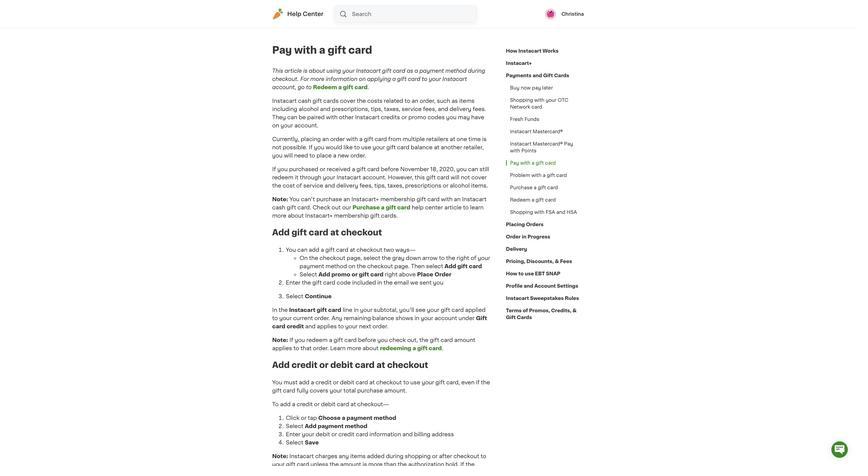Task type: describe. For each thing, give the bounding box(es) containing it.
including
[[272, 106, 298, 112]]

instacart down costs
[[355, 115, 380, 120]]

alcohol inside instacart cash gift cards cover the costs related to an order, such as items including alcohol and prescriptions, tips, taxes, service fees, and delivery fees. they can be paired with other instacart credits or promo codes you may have on your account.
[[299, 106, 319, 112]]

instacart inside instacart charges any items added during shopping or after checkout to your gift card
[[290, 454, 314, 459]]

card.
[[298, 205, 311, 210]]

add for must
[[299, 380, 310, 385]]

0 vertical spatial order
[[506, 235, 521, 239]]

shopping with your otc network card
[[510, 98, 569, 109]]

click
[[286, 415, 300, 421]]

your inside shopping with your otc network card
[[546, 98, 557, 103]]

out,
[[408, 337, 418, 343]]

note: for you can't purchase an instacart+ membership gift card with an instacart cash gift card. check out our
[[272, 197, 288, 202]]

information for payment
[[370, 432, 401, 437]]

2 vertical spatial can
[[298, 247, 308, 253]]

can inside instacart cash gift cards cover the costs related to an order, such as items including alcohol and prescriptions, tips, taxes, service fees, and delivery fees. they can be paired with other instacart credits or promo codes you may have on your account.
[[287, 115, 298, 120]]

delivery
[[506, 247, 528, 252]]

network
[[510, 105, 531, 109]]

remaining
[[344, 316, 371, 321]]

instacart inside you can't purchase an instacart+ membership gift card with an instacart cash gift card. check out our
[[462, 197, 487, 202]]

add inside click or tap choose a payment method select add payment method enter your debit or credit card information and billing address select save
[[305, 424, 317, 429]]

an up our
[[344, 197, 350, 202]]

promo inside instacart cash gift cards cover the costs related to an order, such as items including alcohol and prescriptions, tips, taxes, service fees, and delivery fees. they can be paired with other instacart credits or promo codes you may have on your account.
[[409, 115, 427, 120]]

charges
[[315, 454, 338, 459]]

related
[[384, 98, 403, 104]]

will inside if you purchased or received a gift card before november 18, 2020, you can still redeem it through your instacart account. however, this gift card will not cover the cost of service and delivery fees, tips, taxes, prescriptions or alcohol items.
[[451, 175, 460, 180]]

or inside instacart charges any items added during shopping or after checkout to your gift card
[[432, 454, 438, 459]]

2 horizontal spatial use
[[525, 272, 534, 276]]

instacart mastercard® pay with points
[[510, 142, 574, 153]]

0 vertical spatial &
[[555, 259, 559, 264]]

cash inside you can't purchase an instacart+ membership gift card with an instacart cash gift card. check out our
[[272, 205, 286, 210]]

cash inside instacart cash gift cards cover the costs related to an order, such as items including alcohol and prescriptions, tips, taxes, service fees, and delivery fees. they can be paired with other instacart credits or promo codes you may have on your account.
[[298, 98, 311, 104]]

payments and gift cards link
[[506, 69, 570, 82]]

would
[[326, 145, 342, 150]]

instacart down fresh funds link
[[510, 129, 532, 134]]

now
[[521, 85, 531, 90]]

instacart up such
[[443, 76, 467, 82]]

account
[[435, 316, 457, 321]]

buy now pay later
[[510, 85, 553, 90]]

can inside if you purchased or received a gift card before november 18, 2020, you can still redeem it through your instacart account. however, this gift card will not cover the cost of service and delivery fees, tips, taxes, prescriptions or alcohol items.
[[468, 167, 479, 172]]

payment down the choose
[[318, 424, 344, 429]]

select down click
[[286, 424, 304, 429]]

you left 'check'
[[378, 337, 388, 343]]

order. down your gift card applied to your current order. any remaining balance shows in your account under
[[373, 324, 389, 329]]

payment inside this article is about using your instacart gift card as a payment method during checkout. for more information on applying a gift card to your instacart account, go to
[[420, 68, 444, 74]]

checkout down redeeming a gift card link
[[387, 361, 428, 369]]

1 vertical spatial pay with a gift card
[[510, 161, 556, 166]]

this
[[415, 175, 425, 180]]

cost
[[283, 183, 295, 188]]

how for how to use ebt snap
[[506, 272, 518, 276]]

any
[[332, 316, 343, 321]]

checkout up select add promo or gift card right above place order
[[367, 264, 393, 269]]

more inside earn more about instacart+ membership gift cards.
[[272, 213, 287, 219]]

check
[[313, 205, 330, 210]]

purchase inside you can't purchase an instacart+ membership gift card with an instacart cash gift card. check out our
[[317, 197, 342, 202]]

you for can
[[286, 247, 296, 253]]

1 horizontal spatial pay
[[510, 161, 519, 166]]

if for redeem
[[290, 337, 293, 343]]

a inside if you redeem a gift card before you check out, the gift card amount applies to that order. learn more about
[[329, 337, 332, 343]]

arrow
[[423, 255, 438, 261]]

we
[[411, 280, 418, 285]]

mastercard® for instacart mastercard®
[[533, 129, 563, 134]]

such
[[437, 98, 451, 104]]

and inside if you purchased or received a gift card before november 18, 2020, you can still redeem it through your instacart account. however, this gift card will not cover the cost of service and delivery fees, tips, taxes, prescriptions or alcohol items.
[[325, 183, 335, 188]]

select left save
[[286, 440, 304, 445]]

gift inside earn more about instacart+ membership gift cards.
[[371, 213, 380, 219]]

works
[[543, 49, 559, 53]]

of inside if you purchased or received a gift card before november 18, 2020, you can still redeem it through your instacart account. however, this gift card will not cover the cost of service and delivery fees, tips, taxes, prescriptions or alcohol items.
[[296, 183, 302, 188]]

pay
[[532, 85, 541, 90]]

in down select add promo or gift card right above place order
[[378, 280, 382, 285]]

fully
[[297, 388, 309, 393]]

select up current
[[286, 294, 304, 299]]

user avatar image
[[545, 9, 556, 19]]

purchase a gift card help center article to l
[[353, 205, 472, 210]]

select down the on
[[300, 272, 317, 277]]

or down place
[[320, 167, 326, 172]]

orders
[[526, 222, 544, 227]]

go
[[298, 84, 305, 90]]

gift inside instacart cash gift cards cover the costs related to an order, such as items including alcohol and prescriptions, tips, taxes, service fees, and delivery fees. they can be paired with other instacart credits or promo codes you may have on your account.
[[313, 98, 322, 104]]

placing orders link
[[506, 219, 544, 231]]

or down "2020," at the right top of the page
[[443, 183, 449, 188]]

checkout inside instacart charges any items added during shopping or after checkout to your gift card
[[454, 454, 480, 459]]

instacart down profile
[[506, 296, 529, 301]]

purchase inside you must add a credit or debit card at checkout to use your gift card, even if the gift card fully covers your total purchase amount.
[[358, 388, 383, 393]]

taxes, inside instacart cash gift cards cover the costs related to an order, such as items including alcohol and prescriptions, tips, taxes, service fees, and delivery fees. they can be paired with other instacart credits or promo codes you may have on your account.
[[384, 106, 401, 112]]

or up covers
[[320, 361, 329, 369]]

or down covers
[[314, 402, 320, 407]]

card,
[[447, 380, 460, 385]]

learn
[[330, 346, 346, 351]]

as inside instacart cash gift cards cover the costs related to an order, such as items including alcohol and prescriptions, tips, taxes, service fees, and delivery fees. they can be paired with other instacart credits or promo codes you may have on your account.
[[452, 98, 458, 104]]

how for how instacart works
[[506, 49, 518, 53]]

under
[[459, 316, 475, 321]]

you right "2020," at the right top of the page
[[457, 167, 467, 172]]

membership inside earn more about instacart+ membership gift cards.
[[334, 213, 369, 219]]

instacart mastercard® link
[[506, 126, 567, 138]]

not inside if you purchased or received a gift card before november 18, 2020, you can still redeem it through your instacart account. however, this gift card will not cover the cost of service and delivery fees, tips, taxes, prescriptions or alcohol items.
[[461, 175, 470, 180]]

in down placing orders link
[[522, 235, 527, 239]]

if you purchased or received a gift card before november 18, 2020, you can still redeem it through your instacart account. however, this gift card will not cover the cost of service and delivery fees, tips, taxes, prescriptions or alcohol items.
[[272, 167, 489, 188]]

tips, inside instacart cash gift cards cover the costs related to an order, such as items including alcohol and prescriptions, tips, taxes, service fees, and delivery fees. they can be paired with other instacart credits or promo codes you may have on your account.
[[371, 106, 383, 112]]

card inside your gift card applied to your current order. any remaining balance shows in your account under
[[452, 307, 464, 313]]

to inside you must add a credit or debit card at checkout to use your gift card, even if the gift card fully covers your total purchase amount.
[[404, 380, 409, 385]]

an inside currently, placing an order with a gift card from multiple retailers at one time is not possible. if you would like to use your gift card balance at another retailer, you will need to place a new order.
[[322, 136, 329, 142]]

checkout inside you must add a credit or debit card at checkout to use your gift card, even if the gift card fully covers your total purchase amount.
[[376, 380, 402, 385]]

christina link
[[545, 9, 584, 19]]

placing
[[301, 136, 321, 142]]

2 vertical spatial add
[[280, 402, 291, 407]]

order in progress link
[[506, 231, 551, 243]]

1 horizontal spatial purchase a gift card link
[[506, 182, 562, 194]]

enter the gift card code included in the email we sent you
[[286, 280, 444, 285]]

shopping
[[405, 454, 431, 459]]

click or tap choose a payment method select add payment method enter your debit or credit card information and billing address select save
[[286, 415, 454, 445]]

down
[[406, 255, 421, 261]]

0 horizontal spatial redeem a gift card link
[[313, 84, 368, 90]]

the down two
[[382, 255, 391, 261]]

and up pay
[[533, 73, 542, 78]]

alcohol inside if you purchased or received a gift card before november 18, 2020, you can still redeem it through your instacart account. however, this gift card will not cover the cost of service and delivery fees, tips, taxes, prescriptions or alcohol items.
[[450, 183, 470, 188]]

is inside this article is about using your instacart gift card as a payment method during checkout. for more information on applying a gift card to your instacart account, go to
[[303, 68, 308, 74]]

and down current
[[305, 324, 316, 329]]

add for add gift card at checkout
[[272, 229, 290, 237]]

cards
[[324, 98, 339, 104]]

items inside instacart cash gift cards cover the costs related to an order, such as items including alcohol and prescriptions, tips, taxes, service fees, and delivery fees. they can be paired with other instacart credits or promo codes you may have on your account.
[[460, 98, 475, 104]]

before inside if you redeem a gift card before you check out, the gift card amount applies to that order. learn more about
[[358, 337, 376, 343]]

account. inside instacart cash gift cards cover the costs related to an order, such as items including alcohol and prescriptions, tips, taxes, service fees, and delivery fees. they can be paired with other instacart credits or promo codes you may have on your account.
[[295, 123, 319, 128]]

instacart up instacart+ link
[[519, 49, 542, 53]]

current
[[293, 316, 313, 321]]

purchase for purchase a gift card
[[510, 185, 533, 190]]

account,
[[272, 84, 297, 90]]

any
[[339, 454, 349, 459]]

order. inside your gift card applied to your current order. any remaining balance shows in your account under
[[315, 316, 330, 321]]

at up you can add a gift card at checkout two ways—
[[331, 229, 339, 237]]

instacart inside instacart mastercard® pay with points
[[510, 142, 532, 146]]

checkout up page,
[[357, 247, 383, 253]]

new
[[338, 153, 349, 158]]

add gift card
[[445, 264, 482, 269]]

instacart up current
[[289, 307, 316, 313]]

tap
[[308, 415, 317, 421]]

note: for instacart charges any items added during shopping or after checkout to your gift card
[[272, 454, 290, 459]]

the inside instacart cash gift cards cover the costs related to an order, such as items including alcohol and prescriptions, tips, taxes, service fees, and delivery fees. they can be paired with other instacart credits or promo codes you may have on your account.
[[357, 98, 366, 104]]

with down points in the right top of the page
[[521, 161, 531, 166]]

funds
[[525, 117, 540, 122]]

add credit or debit card at checkout
[[272, 361, 428, 369]]

points
[[522, 148, 537, 153]]

checkout up you can add a gift card at checkout two ways—
[[341, 229, 382, 237]]

center
[[303, 11, 324, 17]]

later
[[543, 85, 553, 90]]

gray
[[392, 255, 405, 261]]

0 horizontal spatial purchase a gift card link
[[353, 205, 411, 210]]

help
[[287, 11, 302, 17]]

to inside if you redeem a gift card before you check out, the gift card amount applies to that order. learn more about
[[294, 346, 299, 351]]

tips, inside if you purchased or received a gift card before november 18, 2020, you can still redeem it through your instacart account. however, this gift card will not cover the cost of service and delivery fees, tips, taxes, prescriptions or alcohol items.
[[375, 183, 386, 188]]

. for redeeming a gift card .
[[442, 346, 444, 351]]

and right 'fsa'
[[557, 210, 566, 215]]

or down the choose
[[332, 432, 337, 437]]

included
[[352, 280, 376, 285]]

more inside this article is about using your instacart gift card as a payment method during checkout. for more information on applying a gift card to your instacart account, go to
[[311, 76, 325, 82]]

gift inside gift card
[[476, 316, 487, 321]]

you up that
[[295, 337, 305, 343]]

order in progress
[[506, 235, 551, 239]]

card inside gift card
[[272, 324, 285, 329]]

redeem for redeem a gift card
[[510, 198, 531, 202]]

credits
[[381, 115, 400, 120]]

fees, inside instacart cash gift cards cover the costs related to an order, such as items including alcohol and prescriptions, tips, taxes, service fees, and delivery fees. they can be paired with other instacart credits or promo codes you may have on your account.
[[423, 106, 437, 112]]

checkout down you can add a gift card at checkout two ways—
[[320, 255, 346, 261]]

your inside instacart cash gift cards cover the costs related to an order, such as items including alcohol and prescriptions, tips, taxes, service fees, and delivery fees. they can be paired with other instacart credits or promo codes you may have on your account.
[[281, 123, 293, 128]]

1 horizontal spatial redeem a gift card link
[[506, 194, 560, 206]]

add for add credit or debit card at checkout
[[272, 361, 290, 369]]

your inside if you purchased or received a gift card before november 18, 2020, you can still redeem it through your instacart account. however, this gift card will not cover the cost of service and delivery fees, tips, taxes, prescriptions or alcohol items.
[[323, 175, 335, 180]]

debit inside you must add a credit or debit card at checkout to use your gift card, even if the gift card fully covers your total purchase amount.
[[340, 380, 355, 385]]

about inside this article is about using your instacart gift card as a payment method during checkout. for more information on applying a gift card to your instacart account, go to
[[309, 68, 325, 74]]

method inside on the checkout page, select the gray down arrow to the right of your payment method on the checkout page. then select
[[326, 264, 347, 269]]

covers
[[310, 388, 329, 393]]

fresh funds link
[[506, 113, 544, 126]]

your inside currently, placing an order with a gift card from multiple retailers at one time is not possible. if you would like to use your gift card balance at another retailer, you will need to place a new order.
[[373, 145, 385, 150]]

and down how to use ebt snap
[[524, 284, 534, 289]]

this
[[272, 68, 283, 74]]

instacart+ inside earn more about instacart+ membership gift cards.
[[305, 213, 333, 219]]

1 horizontal spatial applies
[[317, 324, 337, 329]]

2 horizontal spatial gift
[[544, 73, 553, 78]]

at up page,
[[350, 247, 355, 253]]

fees, inside if you purchased or received a gift card before november 18, 2020, you can still redeem it through your instacart account. however, this gift card will not cover the cost of service and delivery fees, tips, taxes, prescriptions or alcohol items.
[[360, 183, 373, 188]]

buy now pay later link
[[506, 82, 557, 94]]

or left 'tap'
[[301, 415, 307, 421]]

instacart mastercard®
[[510, 129, 563, 134]]

you up cost
[[278, 167, 288, 172]]

2 horizontal spatial instacart+
[[506, 61, 532, 66]]

payment down checkout—
[[347, 415, 373, 421]]

during inside this article is about using your instacart gift card as a payment method during checkout. for more information on applying a gift card to your instacart account, go to
[[468, 68, 486, 74]]

instacart image
[[272, 9, 283, 19]]

0 horizontal spatial right
[[385, 272, 398, 277]]

to inside on the checkout page, select the gray down arrow to the right of your payment method on the checkout page. then select
[[439, 255, 445, 261]]

on inside instacart cash gift cards cover the costs related to an order, such as items including alcohol and prescriptions, tips, taxes, service fees, and delivery fees. they can be paired with other instacart credits or promo codes you may have on your account.
[[272, 123, 279, 128]]

christina
[[562, 12, 584, 16]]

november
[[401, 167, 429, 172]]

your inside click or tap choose a payment method select add payment method enter your debit or credit card information and billing address select save
[[302, 432, 314, 437]]

redeeming
[[380, 346, 412, 351]]

0 vertical spatial pay with a gift card
[[272, 45, 372, 55]]

continue
[[305, 294, 332, 299]]

. for redeem a gift card .
[[368, 84, 369, 90]]

and down cards
[[320, 106, 331, 112]]

an down "2020," at the right top of the page
[[454, 197, 461, 202]]

help center link
[[272, 9, 324, 19]]

you can add a gift card at checkout two ways—
[[286, 247, 416, 253]]

membership inside you can't purchase an instacart+ membership gift card with an instacart cash gift card. check out our
[[381, 197, 415, 202]]

applied
[[465, 307, 486, 313]]

with inside instacart mastercard® pay with points
[[510, 148, 521, 153]]

will inside currently, placing an order with a gift card from multiple retailers at one time is not possible. if you would like to use your gift card balance at another retailer, you will need to place a new order.
[[284, 153, 293, 158]]

cards inside payments and gift cards link
[[554, 73, 570, 78]]

shopping for shopping with your otc network card
[[510, 98, 533, 103]]

1 vertical spatial order
[[435, 272, 452, 277]]

time
[[469, 136, 481, 142]]

select add promo or gift card right above place order
[[300, 272, 452, 277]]

add for add gift card
[[445, 264, 456, 269]]

add gift card at checkout
[[272, 229, 382, 237]]

debit up the choose
[[321, 402, 336, 407]]

the left the email
[[384, 280, 393, 285]]

cover inside if you purchased or received a gift card before november 18, 2020, you can still redeem it through your instacart account. however, this gift card will not cover the cost of service and delivery fees, tips, taxes, prescriptions or alcohol items.
[[472, 175, 487, 180]]

with up "purchase a gift card"
[[532, 173, 542, 178]]

pay with a gift card link
[[506, 157, 560, 169]]

costs
[[368, 98, 383, 104]]

Search search field
[[352, 6, 477, 22]]

another
[[441, 145, 462, 150]]

l
[[470, 205, 472, 210]]

fsa
[[546, 210, 556, 215]]

enter inside click or tap choose a payment method select add payment method enter your debit or credit card information and billing address select save
[[286, 432, 301, 437]]

card inside shopping with your otc network card
[[532, 105, 543, 109]]

the right "n"
[[279, 307, 288, 313]]

with up for
[[294, 45, 317, 55]]

fees
[[561, 259, 573, 264]]

& inside "terms of promos, credits, & gift cards"
[[573, 308, 577, 313]]

credit down current
[[287, 324, 304, 329]]

your gift card applied to your current order. any remaining balance shows in your account under
[[272, 307, 486, 321]]

order. inside currently, placing an order with a gift card from multiple retailers at one time is not possible. if you would like to use your gift card balance at another retailer, you will need to place a new order.
[[351, 153, 366, 158]]

buy
[[510, 85, 520, 90]]

purchase a gift card
[[510, 185, 558, 190]]



Task type: vqa. For each thing, say whether or not it's contained in the screenshot.
Many in stock related to Lily's Sweets Dark Chocolate Peanut Butter Cups 3.2 oz
no



Task type: locate. For each thing, give the bounding box(es) containing it.
items inside instacart charges any items added during shopping or after checkout to your gift card
[[350, 454, 366, 459]]

0 vertical spatial cards
[[554, 73, 570, 78]]

the right if
[[481, 380, 490, 385]]

0 horizontal spatial service
[[304, 183, 323, 188]]

will down "2020," at the right top of the page
[[451, 175, 460, 180]]

and inside click or tap choose a payment method select add payment method enter your debit or credit card information and billing address select save
[[403, 432, 413, 437]]

1 horizontal spatial promo
[[409, 115, 427, 120]]

more right the learn
[[347, 346, 361, 351]]

items right 'any'
[[350, 454, 366, 459]]

payment inside on the checkout page, select the gray down arrow to the right of your payment method on the checkout page. then select
[[300, 264, 324, 269]]

is
[[303, 68, 308, 74], [482, 136, 487, 142]]

items
[[460, 98, 475, 104], [350, 454, 366, 459]]

the up add gift card at the right of page
[[446, 255, 456, 261]]

redeem up that
[[307, 337, 328, 343]]

you
[[290, 197, 300, 202], [286, 247, 296, 253], [272, 380, 282, 385]]

instacart charges any items added during shopping or after checkout to your gift card
[[272, 454, 487, 466]]

0 vertical spatial will
[[284, 153, 293, 158]]

2 shopping from the top
[[510, 210, 533, 215]]

0 vertical spatial article
[[285, 68, 302, 74]]

shopping for shopping with fsa and hsa
[[510, 210, 533, 215]]

0 vertical spatial applies
[[317, 324, 337, 329]]

how instacart works link
[[506, 45, 559, 57]]

debit up the total
[[340, 380, 355, 385]]

checkout up amount.
[[376, 380, 402, 385]]

2 horizontal spatial of
[[523, 308, 528, 313]]

0 vertical spatial about
[[309, 68, 325, 74]]

1 horizontal spatial article
[[445, 205, 462, 210]]

if left the purchased
[[272, 167, 276, 172]]

and left billing
[[403, 432, 413, 437]]

like
[[344, 145, 353, 150]]

1 vertical spatial on
[[272, 123, 279, 128]]

1 horizontal spatial items
[[460, 98, 475, 104]]

received
[[327, 167, 351, 172]]

gift down the terms
[[506, 315, 516, 320]]

balance inside currently, placing an order with a gift card from multiple retailers at one time is not possible. if you would like to use your gift card balance at another retailer, you will need to place a new order.
[[411, 145, 433, 150]]

if inside currently, placing an order with a gift card from multiple retailers at one time is not possible. if you would like to use your gift card balance at another retailer, you will need to place a new order.
[[309, 145, 313, 150]]

profile and account settings
[[506, 284, 579, 289]]

an
[[412, 98, 419, 104], [322, 136, 329, 142], [344, 197, 350, 202], [454, 197, 461, 202]]

of inside on the checkout page, select the gray down arrow to the right of your payment method on the checkout page. then select
[[471, 255, 477, 261]]

gift up later
[[544, 73, 553, 78]]

you left the may
[[446, 115, 457, 120]]

instacart
[[519, 49, 542, 53], [356, 68, 381, 74], [443, 76, 467, 82], [272, 98, 297, 104], [355, 115, 380, 120], [510, 129, 532, 134], [510, 142, 532, 146], [337, 175, 361, 180], [462, 197, 487, 202], [506, 296, 529, 301], [289, 307, 316, 313], [290, 454, 314, 459]]

add inside you must add a credit or debit card at checkout to use your gift card, even if the gift card fully covers your total purchase amount.
[[299, 380, 310, 385]]

cash
[[298, 98, 311, 104], [272, 205, 286, 210]]

1 vertical spatial during
[[386, 454, 404, 459]]

0 vertical spatial fees,
[[423, 106, 437, 112]]

of down it
[[296, 183, 302, 188]]

delivery inside instacart cash gift cards cover the costs related to an order, such as items including alcohol and prescriptions, tips, taxes, service fees, and delivery fees. they can be paired with other instacart credits or promo codes you may have on your account.
[[450, 106, 472, 112]]

at up you must add a credit or debit card at checkout to use your gift card, even if the gift card fully covers your total purchase amount.
[[377, 361, 386, 369]]

account. down be
[[295, 123, 319, 128]]

taxes, inside if you purchased or received a gift card before november 18, 2020, you can still redeem it through your instacart account. however, this gift card will not cover the cost of service and delivery fees, tips, taxes, prescriptions or alcohol items.
[[388, 183, 404, 188]]

1 vertical spatial more
[[272, 213, 287, 219]]

0 horizontal spatial pay with a gift card
[[272, 45, 372, 55]]

two
[[384, 247, 394, 253]]

1 vertical spatial information
[[370, 432, 401, 437]]

about up for
[[309, 68, 325, 74]]

placing orders
[[506, 222, 544, 227]]

. down applying
[[368, 84, 369, 90]]

0 vertical spatial enter
[[286, 280, 301, 285]]

1 horizontal spatial not
[[461, 175, 470, 180]]

membership up the purchase a gift card help center article to l
[[381, 197, 415, 202]]

1 vertical spatial note:
[[272, 337, 288, 343]]

balance inside your gift card applied to your current order. any remaining balance shows in your account under
[[373, 316, 394, 321]]

an up would
[[322, 136, 329, 142]]

during inside instacart charges any items added during shopping or after checkout to your gift card
[[386, 454, 404, 459]]

2 note: from the top
[[272, 337, 288, 343]]

taxes, down however,
[[388, 183, 404, 188]]

2 enter from the top
[[286, 432, 301, 437]]

progress
[[528, 235, 551, 239]]

select up select add promo or gift card right above place order
[[364, 255, 381, 261]]

. down account
[[442, 346, 444, 351]]

instacart up points in the right top of the page
[[510, 142, 532, 146]]

shopping
[[510, 98, 533, 103], [510, 210, 533, 215]]

of
[[296, 183, 302, 188], [471, 255, 477, 261], [523, 308, 528, 313]]

2 how from the top
[[506, 272, 518, 276]]

if inside if you purchased or received a gift card before november 18, 2020, you can still redeem it through your instacart account. however, this gift card will not cover the cost of service and delivery fees, tips, taxes, prescriptions or alcohol items.
[[272, 167, 276, 172]]

order. right that
[[313, 346, 329, 351]]

0 vertical spatial pay
[[272, 45, 292, 55]]

0 horizontal spatial if
[[272, 167, 276, 172]]

redeem for redeem a gift card .
[[313, 84, 337, 90]]

membership
[[381, 197, 415, 202], [334, 213, 369, 219]]

retailers
[[427, 136, 449, 142]]

snap
[[546, 272, 561, 276]]

0 horizontal spatial promo
[[332, 272, 351, 277]]

0 vertical spatial is
[[303, 68, 308, 74]]

purchased
[[289, 167, 319, 172]]

debit down the learn
[[331, 361, 353, 369]]

credit inside you must add a credit or debit card at checkout to use your gift card, even if the gift card fully covers your total purchase amount.
[[316, 380, 332, 385]]

method inside this article is about using your instacart gift card as a payment method during checkout. for more information on applying a gift card to your instacart account, go to
[[446, 68, 467, 74]]

you must add a credit or debit card at checkout to use your gift card, even if the gift card fully covers your total purchase amount.
[[272, 380, 490, 393]]

in up remaining
[[354, 307, 359, 313]]

instacart up applying
[[356, 68, 381, 74]]

currently, placing an order with a gift card from multiple retailers at one time is not possible. if you would like to use your gift card balance at another retailer, you will need to place a new order.
[[272, 136, 487, 158]]

applies left that
[[272, 346, 292, 351]]

3 note: from the top
[[272, 454, 290, 459]]

1 vertical spatial cards
[[517, 315, 532, 320]]

credit inside click or tap choose a payment method select add payment method enter your debit or credit card information and billing address select save
[[339, 432, 355, 437]]

your inside instacart charges any items added during shopping or after checkout to your gift card
[[272, 462, 285, 466]]

how instacart works
[[506, 49, 559, 53]]

amount
[[455, 337, 476, 343]]

0 vertical spatial during
[[468, 68, 486, 74]]

during
[[468, 68, 486, 74], [386, 454, 404, 459]]

0 vertical spatial if
[[309, 145, 313, 150]]

to inside instacart charges any items added during shopping or after checkout to your gift card
[[481, 454, 487, 459]]

0 horizontal spatial select
[[364, 255, 381, 261]]

problem with a gift card
[[510, 173, 567, 178]]

on inside this article is about using your instacart gift card as a payment method during checkout. for more information on applying a gift card to your instacart account, go to
[[359, 76, 366, 82]]

help
[[412, 205, 424, 210]]

checkout
[[341, 229, 382, 237], [357, 247, 383, 253], [320, 255, 346, 261], [367, 264, 393, 269], [387, 361, 428, 369], [376, 380, 402, 385], [454, 454, 480, 459]]

instacart+ inside you can't purchase an instacart+ membership gift card with an instacart cash gift card. check out our
[[352, 197, 379, 202]]

debit up save
[[316, 432, 330, 437]]

cash down go
[[298, 98, 311, 104]]

mastercard® for instacart mastercard® pay with points
[[533, 142, 563, 146]]

or left after
[[432, 454, 438, 459]]

0 vertical spatial delivery
[[450, 106, 472, 112]]

at down the total
[[351, 402, 356, 407]]

cover
[[340, 98, 356, 104], [472, 175, 487, 180]]

more inside if you redeem a gift card before you check out, the gift card amount applies to that order. learn more about
[[347, 346, 361, 351]]

1 vertical spatial pay
[[565, 142, 574, 146]]

i
[[272, 307, 274, 313]]

redeeming a gift card link
[[380, 346, 442, 351]]

0 vertical spatial add
[[309, 247, 320, 253]]

card inside instacart charges any items added during shopping or after checkout to your gift card
[[297, 462, 309, 466]]

1 vertical spatial right
[[385, 272, 398, 277]]

you inside you must add a credit or debit card at checkout to use your gift card, even if the gift card fully covers your total purchase amount.
[[272, 380, 282, 385]]

1 horizontal spatial cards
[[554, 73, 570, 78]]

1 horizontal spatial membership
[[381, 197, 415, 202]]

delivery up the may
[[450, 106, 472, 112]]

payment up order,
[[420, 68, 444, 74]]

an inside instacart cash gift cards cover the costs related to an order, such as items including alcohol and prescriptions, tips, taxes, service fees, and delivery fees. they can be paired with other instacart credits or promo codes you may have on your account.
[[412, 98, 419, 104]]

delivery
[[450, 106, 472, 112], [337, 183, 358, 188]]

0 horizontal spatial on
[[272, 123, 279, 128]]

if you redeem a gift card before you check out, the gift card amount applies to that order. learn more about
[[272, 337, 476, 351]]

use inside currently, placing an order with a gift card from multiple retailers at one time is not possible. if you would like to use your gift card balance at another retailer, you will need to place a new order.
[[361, 145, 371, 150]]

0 vertical spatial mastercard®
[[533, 129, 563, 134]]

order down placing at top
[[506, 235, 521, 239]]

you inside you can't purchase an instacart+ membership gift card with an instacart cash gift card. check out our
[[290, 197, 300, 202]]

fees, up you can't purchase an instacart+ membership gift card with an instacart cash gift card. check out our in the top of the page
[[360, 183, 373, 188]]

applies
[[317, 324, 337, 329], [272, 346, 292, 351]]

account. inside if you purchased or received a gift card before november 18, 2020, you can still redeem it through your instacart account. however, this gift card will not cover the cost of service and delivery fees, tips, taxes, prescriptions or alcohol items.
[[363, 175, 387, 180]]

0 horizontal spatial use
[[361, 145, 371, 150]]

promos,
[[529, 308, 550, 313]]

1 horizontal spatial select
[[426, 264, 443, 269]]

18,
[[431, 167, 438, 172]]

0 horizontal spatial about
[[288, 213, 304, 219]]

tips, up you can't purchase an instacart+ membership gift card with an instacart cash gift card. check out our in the top of the page
[[375, 183, 386, 188]]

2 horizontal spatial on
[[359, 76, 366, 82]]

2 horizontal spatial pay
[[565, 142, 574, 146]]

cash down cost
[[272, 205, 286, 210]]

will down possible.
[[284, 153, 293, 158]]

1 vertical spatial account.
[[363, 175, 387, 180]]

terms
[[506, 308, 522, 313]]

as inside this article is about using your instacart gift card as a payment method during checkout. for more information on applying a gift card to your instacart account, go to
[[407, 68, 413, 74]]

redeem a gift card link up cards
[[313, 84, 368, 90]]

purchase up checkout—
[[358, 388, 383, 393]]

service inside if you purchased or received a gift card before november 18, 2020, you can still redeem it through your instacart account. however, this gift card will not cover the cost of service and delivery fees, tips, taxes, prescriptions or alcohol items.
[[304, 183, 323, 188]]

in inside your gift card applied to your current order. any remaining balance shows in your account under
[[415, 316, 420, 321]]

0 vertical spatial on
[[359, 76, 366, 82]]

payments and gift cards
[[506, 73, 570, 78]]

0 vertical spatial purchase
[[317, 197, 342, 202]]

0 vertical spatial how
[[506, 49, 518, 53]]

1 vertical spatial of
[[471, 255, 477, 261]]

the inside you must add a credit or debit card at checkout to use your gift card, even if the gift card fully covers your total purchase amount.
[[481, 380, 490, 385]]

about
[[309, 68, 325, 74], [288, 213, 304, 219], [363, 346, 379, 351]]

the inside if you redeem a gift card before you check out, the gift card amount applies to that order. learn more about
[[420, 337, 429, 343]]

before
[[381, 167, 399, 172], [358, 337, 376, 343]]

credit down that
[[292, 361, 318, 369]]

0 vertical spatial can
[[287, 115, 298, 120]]

0 vertical spatial before
[[381, 167, 399, 172]]

or inside you must add a credit or debit card at checkout to use your gift card, even if the gift card fully covers your total purchase amount.
[[333, 380, 339, 385]]

purchase for purchase a gift card help center article to l
[[353, 205, 380, 210]]

service down through
[[304, 183, 323, 188]]

add for can
[[309, 247, 320, 253]]

purchase up out
[[317, 197, 342, 202]]

shopping up network
[[510, 98, 533, 103]]

1 horizontal spatial cover
[[472, 175, 487, 180]]

redeem up cost
[[272, 175, 294, 180]]

0 vertical spatial you
[[290, 197, 300, 202]]

pricing, discounts, & fees
[[506, 259, 573, 264]]

0 vertical spatial balance
[[411, 145, 433, 150]]

with inside shopping with your otc network card
[[535, 98, 545, 103]]

0 horizontal spatial as
[[407, 68, 413, 74]]

your
[[343, 68, 355, 74], [429, 76, 441, 82], [546, 98, 557, 103], [281, 123, 293, 128], [373, 145, 385, 150], [323, 175, 335, 180], [478, 255, 490, 261], [360, 307, 373, 313], [427, 307, 440, 313], [279, 316, 292, 321], [421, 316, 433, 321], [345, 324, 358, 329], [422, 380, 434, 385], [330, 388, 342, 393], [302, 432, 314, 437], [272, 462, 285, 466]]

0 horizontal spatial applies
[[272, 346, 292, 351]]

1 horizontal spatial will
[[451, 175, 460, 180]]

0 vertical spatial redeem a gift card link
[[313, 84, 368, 90]]

with left 'fsa'
[[535, 210, 545, 215]]

on inside on the checkout page, select the gray down arrow to the right of your payment method on the checkout page. then select
[[349, 264, 356, 269]]

as
[[407, 68, 413, 74], [452, 98, 458, 104]]

0 horizontal spatial is
[[303, 68, 308, 74]]

article inside this article is about using your instacart gift card as a payment method during checkout. for more information on applying a gift card to your instacart account, go to
[[285, 68, 302, 74]]

not inside currently, placing an order with a gift card from multiple retailers at one time is not possible. if you would like to use your gift card balance at another retailer, you will need to place a new order.
[[272, 145, 282, 150]]

1 horizontal spatial is
[[482, 136, 487, 142]]

1 vertical spatial you
[[286, 247, 296, 253]]

profile
[[506, 284, 523, 289]]

about inside earn more about instacart+ membership gift cards.
[[288, 213, 304, 219]]

0 vertical spatial of
[[296, 183, 302, 188]]

add up fully
[[299, 380, 310, 385]]

retailer,
[[464, 145, 484, 150]]

or right credits
[[402, 115, 407, 120]]

1 horizontal spatial gift
[[506, 315, 516, 320]]

article up checkout.
[[285, 68, 302, 74]]

pay inside instacart mastercard® pay with points
[[565, 142, 574, 146]]

instacart+ up earn more about instacart+ membership gift cards.
[[352, 197, 379, 202]]

2 horizontal spatial more
[[347, 346, 361, 351]]

with inside you can't purchase an instacart+ membership gift card with an instacart cash gift card. check out our
[[441, 197, 453, 202]]

2 horizontal spatial about
[[363, 346, 379, 351]]

1 horizontal spatial more
[[311, 76, 325, 82]]

you inside instacart cash gift cards cover the costs related to an order, such as items including alcohol and prescriptions, tips, taxes, service fees, and delivery fees. they can be paired with other instacart credits or promo codes you may have on your account.
[[446, 115, 457, 120]]

that
[[301, 346, 312, 351]]

1 horizontal spatial redeem
[[510, 198, 531, 202]]

1 mastercard® from the top
[[533, 129, 563, 134]]

delivery inside if you purchased or received a gift card before november 18, 2020, you can still redeem it through your instacart account. however, this gift card will not cover the cost of service and delivery fees, tips, taxes, prescriptions or alcohol items.
[[337, 183, 358, 188]]

gift
[[328, 45, 346, 55], [382, 68, 392, 74], [397, 76, 407, 82], [343, 84, 353, 90], [313, 98, 322, 104], [364, 136, 374, 142], [387, 145, 396, 150], [536, 161, 544, 166], [357, 167, 366, 172], [547, 173, 555, 178], [427, 175, 436, 180], [538, 185, 546, 190], [417, 197, 426, 202], [536, 198, 544, 202], [287, 205, 296, 210], [386, 205, 396, 210], [371, 213, 380, 219], [292, 229, 307, 237], [326, 247, 335, 253], [458, 264, 468, 269], [359, 272, 369, 277], [313, 280, 322, 285], [317, 307, 327, 313], [441, 307, 450, 313], [334, 337, 343, 343], [430, 337, 440, 343], [418, 346, 428, 351], [436, 380, 445, 385], [272, 388, 282, 393], [286, 462, 296, 466]]

more
[[311, 76, 325, 82], [272, 213, 287, 219], [347, 346, 361, 351]]

or up the included
[[352, 272, 358, 277]]

information for your
[[326, 76, 358, 82]]

order.
[[351, 153, 366, 158], [315, 316, 330, 321], [373, 324, 389, 329], [313, 346, 329, 351]]

place
[[317, 153, 332, 158]]

1 shopping from the top
[[510, 98, 533, 103]]

0 horizontal spatial cash
[[272, 205, 286, 210]]

1 vertical spatial cover
[[472, 175, 487, 180]]

paired
[[307, 115, 325, 120]]

redeem up cards
[[313, 84, 337, 90]]

shopping with fsa and hsa
[[510, 210, 577, 215]]

1 vertical spatial is
[[482, 136, 487, 142]]

if for purchased
[[272, 167, 276, 172]]

prescriptions,
[[332, 106, 370, 112]]

more down cost
[[272, 213, 287, 219]]

i n the instacart gift card line in your subtotal, you'll see
[[272, 307, 426, 313]]

the down page,
[[357, 264, 366, 269]]

a inside click or tap choose a payment method select add payment method enter your debit or credit card information and billing address select save
[[342, 415, 346, 421]]

items.
[[472, 183, 488, 188]]

with inside instacart cash gift cards cover the costs related to an order, such as items including alcohol and prescriptions, tips, taxes, service fees, and delivery fees. they can be paired with other instacart credits or promo codes you may have on your account.
[[326, 115, 338, 120]]

1 horizontal spatial balance
[[411, 145, 433, 150]]

1 how from the top
[[506, 49, 518, 53]]

1 horizontal spatial cash
[[298, 98, 311, 104]]

you down currently,
[[272, 153, 283, 158]]

1 vertical spatial delivery
[[337, 183, 358, 188]]

mastercard® inside instacart mastercard® link
[[533, 129, 563, 134]]

1 enter from the top
[[286, 280, 301, 285]]

can left be
[[287, 115, 298, 120]]

instacart up the including
[[272, 98, 297, 104]]

and down the received
[[325, 183, 335, 188]]

purchase down problem
[[510, 185, 533, 190]]

account.
[[295, 123, 319, 128], [363, 175, 387, 180]]

the right the on
[[309, 255, 318, 261]]

balance down subtotal,
[[373, 316, 394, 321]]

in down see
[[415, 316, 420, 321]]

redeem
[[313, 84, 337, 90], [510, 198, 531, 202]]

payment down the on
[[300, 264, 324, 269]]

you'll
[[399, 307, 414, 313]]

at
[[450, 136, 456, 142], [434, 145, 440, 150], [331, 229, 339, 237], [350, 247, 355, 253], [377, 361, 386, 369], [370, 380, 375, 385], [351, 402, 356, 407]]

you for must
[[272, 380, 282, 385]]

instacart+
[[506, 61, 532, 66], [352, 197, 379, 202], [305, 213, 333, 219]]

debit inside click or tap choose a payment method select add payment method enter your debit or credit card information and billing address select save
[[316, 432, 330, 437]]

1 vertical spatial before
[[358, 337, 376, 343]]

0 vertical spatial taxes,
[[384, 106, 401, 112]]

account. left however,
[[363, 175, 387, 180]]

order
[[506, 235, 521, 239], [435, 272, 452, 277]]

1 horizontal spatial information
[[370, 432, 401, 437]]

redeem
[[272, 175, 294, 180], [307, 337, 328, 343]]

0 horizontal spatial redeem
[[313, 84, 337, 90]]

to inside your gift card applied to your current order. any remaining balance shows in your account under
[[272, 316, 278, 321]]

and down such
[[438, 106, 448, 112]]

right down on the checkout page, select the gray down arrow to the right of your payment method on the checkout page. then select
[[385, 272, 398, 277]]

added
[[367, 454, 385, 459]]

redeem inside if you redeem a gift card before you check out, the gift card amount applies to that order. learn more about
[[307, 337, 328, 343]]

1 vertical spatial purchase
[[353, 205, 380, 210]]

0 horizontal spatial pay
[[272, 45, 292, 55]]

they
[[272, 115, 286, 120]]

or up to add a credit or debit card at checkout—
[[333, 380, 339, 385]]

cards inside "terms of promos, credits, & gift cards"
[[517, 315, 532, 320]]

before inside if you purchased or received a gift card before november 18, 2020, you can still redeem it through your instacart account. however, this gift card will not cover the cost of service and delivery fees, tips, taxes, prescriptions or alcohol items.
[[381, 167, 399, 172]]

discounts,
[[527, 259, 554, 264]]

1 vertical spatial balance
[[373, 316, 394, 321]]

your inside on the checkout page, select the gray down arrow to the right of your payment method on the checkout page. then select
[[478, 255, 490, 261]]

you can't purchase an instacart+ membership gift card with an instacart cash gift card. check out our
[[272, 197, 487, 210]]

a inside if you purchased or received a gift card before november 18, 2020, you can still redeem it through your instacart account. however, this gift card will not cover the cost of service and delivery fees, tips, taxes, prescriptions or alcohol items.
[[352, 167, 355, 172]]

redeem down "purchase a gift card"
[[510, 198, 531, 202]]

add
[[272, 229, 290, 237], [445, 264, 456, 269], [319, 272, 330, 277], [272, 361, 290, 369], [305, 424, 317, 429]]

mastercard® up instacart mastercard® pay with points link
[[533, 129, 563, 134]]

shopping inside shopping with your otc network card
[[510, 98, 533, 103]]

instacart inside if you purchased or received a gift card before november 18, 2020, you can still redeem it through your instacart account. however, this gift card will not cover the cost of service and delivery fees, tips, taxes, prescriptions or alcohol items.
[[337, 175, 361, 180]]

multiple
[[403, 136, 425, 142]]

a inside you must add a credit or debit card at checkout to use your gift card, even if the gift card fully covers your total purchase amount.
[[311, 380, 314, 385]]

at down retailers
[[434, 145, 440, 150]]

at up the another
[[450, 136, 456, 142]]

use inside you must add a credit or debit card at checkout to use your gift card, even if the gift card fully covers your total purchase amount.
[[411, 380, 421, 385]]

the inside if you purchased or received a gift card before november 18, 2020, you can still redeem it through your instacart account. however, this gift card will not cover the cost of service and delivery fees, tips, taxes, prescriptions or alcohol items.
[[272, 183, 281, 188]]

credit up covers
[[316, 380, 332, 385]]

1 vertical spatial redeem
[[510, 198, 531, 202]]

mastercard® down the instacart mastercard®
[[533, 142, 563, 146]]

tips, down costs
[[371, 106, 383, 112]]

1 vertical spatial purchase a gift card link
[[353, 205, 411, 210]]

using
[[327, 68, 341, 74]]

1 horizontal spatial about
[[309, 68, 325, 74]]

to inside instacart cash gift cards cover the costs related to an order, such as items including alcohol and prescriptions, tips, taxes, service fees, and delivery fees. they can be paired with other instacart credits or promo codes you may have on your account.
[[405, 98, 411, 104]]

1 note: from the top
[[272, 197, 288, 202]]

if
[[309, 145, 313, 150], [272, 167, 276, 172], [290, 337, 293, 343]]

0 horizontal spatial redeem
[[272, 175, 294, 180]]

place
[[417, 272, 434, 277]]

1 horizontal spatial of
[[471, 255, 477, 261]]

about down card.
[[288, 213, 304, 219]]

pricing, discounts, & fees link
[[506, 255, 573, 268]]

codes
[[428, 115, 445, 120]]

note: for if you redeem a gift card before you check out, the gift card amount applies to that order. learn more about
[[272, 337, 288, 343]]

terms of promos, credits, & gift cards link
[[506, 305, 584, 324]]

the up the select continue
[[302, 280, 311, 285]]

redeem inside if you purchased or received a gift card before november 18, 2020, you can still redeem it through your instacart account. however, this gift card will not cover the cost of service and delivery fees, tips, taxes, prescriptions or alcohol items.
[[272, 175, 294, 180]]

0 horizontal spatial .
[[368, 84, 369, 90]]

0 horizontal spatial fees,
[[360, 183, 373, 188]]

0 horizontal spatial items
[[350, 454, 366, 459]]

settings
[[557, 284, 579, 289]]

payment
[[420, 68, 444, 74], [300, 264, 324, 269], [347, 415, 373, 421], [318, 424, 344, 429]]

cover inside instacart cash gift cards cover the costs related to an order, such as items including alcohol and prescriptions, tips, taxes, service fees, and delivery fees. they can be paired with other instacart credits or promo codes you may have on your account.
[[340, 98, 356, 104]]

instacart sweepstakes rules link
[[506, 292, 579, 305]]

right inside on the checkout page, select the gray down arrow to the right of your payment method on the checkout page. then select
[[457, 255, 470, 261]]

order. inside if you redeem a gift card before you check out, the gift card amount applies to that order. learn more about
[[313, 346, 329, 351]]

0 horizontal spatial will
[[284, 153, 293, 158]]

0 vertical spatial use
[[361, 145, 371, 150]]

credit down fully
[[297, 402, 313, 407]]

1 horizontal spatial redeem
[[307, 337, 328, 343]]

fees.
[[473, 106, 486, 112]]

page.
[[395, 264, 410, 269]]

1 vertical spatial membership
[[334, 213, 369, 219]]

on left applying
[[359, 76, 366, 82]]

before down 'next' at the bottom left of the page
[[358, 337, 376, 343]]

line
[[343, 307, 353, 313]]

you for can't
[[290, 197, 300, 202]]

applies inside if you redeem a gift card before you check out, the gift card amount applies to that order. learn more about
[[272, 346, 292, 351]]

1 horizontal spatial during
[[468, 68, 486, 74]]

1 horizontal spatial if
[[290, 337, 293, 343]]

cover up 'items.'
[[472, 175, 487, 180]]

1 vertical spatial redeem a gift card link
[[506, 194, 560, 206]]

you right sent
[[433, 280, 444, 285]]

with inside currently, placing an order with a gift card from multiple retailers at one time is not possible. if you would like to use your gift card balance at another retailer, you will need to place a new order.
[[347, 136, 358, 142]]

2 mastercard® from the top
[[533, 142, 563, 146]]

0 horizontal spatial instacart+
[[305, 213, 333, 219]]

payments
[[506, 73, 532, 78]]

0 vertical spatial promo
[[409, 115, 427, 120]]

how to use ebt snap
[[506, 272, 561, 276]]

select down arrow
[[426, 264, 443, 269]]

you up place
[[314, 145, 325, 150]]

1 vertical spatial as
[[452, 98, 458, 104]]

0 horizontal spatial more
[[272, 213, 287, 219]]

gift card
[[272, 316, 487, 329]]

pricing,
[[506, 259, 526, 264]]

shopping with your otc network card link
[[506, 94, 584, 113]]

with left points in the right top of the page
[[510, 148, 521, 153]]



